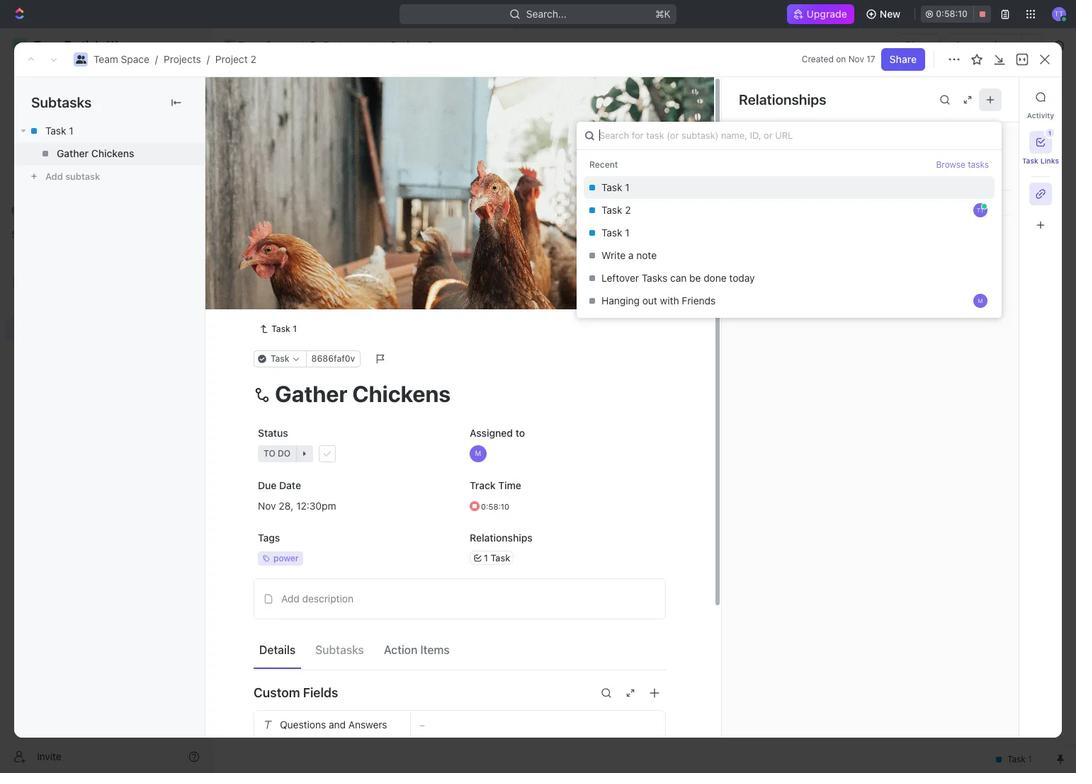 Task type: vqa. For each thing, say whether or not it's contained in the screenshot.
Subtasks inside the button
yes



Task type: locate. For each thing, give the bounding box(es) containing it.
1 inside the "task sidebar navigation" tab list
[[1049, 130, 1052, 137]]

docs
[[34, 122, 57, 134]]

project 2 inside project 2 link
[[391, 39, 433, 51]]

0 horizontal spatial space
[[121, 53, 149, 65]]

task 2
[[602, 204, 631, 216], [286, 271, 316, 283]]

1 vertical spatial team
[[94, 53, 118, 65]]

1 horizontal spatial add task button
[[364, 197, 424, 214]]

1 vertical spatial space
[[121, 53, 149, 65]]

1 vertical spatial project
[[215, 53, 248, 65]]

task 2 up ‎task 1
[[602, 204, 631, 216]]

task inside tab list
[[1023, 157, 1039, 165]]

1 horizontal spatial relationships
[[739, 91, 827, 107]]

user group image
[[75, 55, 86, 64]]

friends
[[682, 295, 716, 307]]

today
[[730, 272, 755, 284]]

assignees button
[[573, 163, 639, 180]]

and
[[329, 719, 346, 731]]

2 horizontal spatial add task
[[974, 91, 1017, 103]]

task 1 down the progress on the left of page
[[286, 246, 314, 258]]

1 horizontal spatial task 2
[[602, 204, 631, 216]]

upgrade link
[[787, 4, 855, 24]]

add task up customize
[[974, 91, 1017, 103]]

1 horizontal spatial subtasks
[[315, 644, 364, 657]]

add task up do
[[286, 295, 327, 307]]

8686faf0v
[[312, 353, 355, 364]]

subtasks inside button
[[315, 644, 364, 657]]

1 vertical spatial subtasks
[[315, 644, 364, 657]]

share down 'new' button
[[906, 39, 933, 51]]

spaces
[[11, 230, 41, 240]]

0 vertical spatial share
[[906, 39, 933, 51]]

write
[[602, 250, 626, 262]]

add task button
[[966, 86, 1025, 108], [364, 197, 424, 214], [279, 293, 333, 310]]

correct typos link
[[765, 191, 878, 215]]

project
[[391, 39, 424, 51], [215, 53, 248, 65], [246, 84, 310, 108]]

team for team space / projects / project 2
[[94, 53, 118, 65]]

1 vertical spatial task 2
[[286, 271, 316, 283]]

1 horizontal spatial team
[[238, 39, 263, 51]]

0 vertical spatial team
[[238, 39, 263, 51]]

1 vertical spatial share
[[890, 53, 917, 65]]

task 1 up do
[[272, 324, 297, 334]]

1 horizontal spatial project 2
[[391, 39, 433, 51]]

be
[[690, 272, 701, 284]]

task links
[[1023, 157, 1060, 165]]

team space
[[238, 39, 294, 51]]

user group image left team space at the left of page
[[225, 42, 234, 49]]

share right 17 at the top right of page
[[890, 53, 917, 65]]

add task down calendar
[[381, 200, 418, 210]]

0 horizontal spatial projects
[[164, 53, 201, 65]]

automations
[[955, 39, 1014, 51]]

add task for left add task button
[[286, 295, 327, 307]]

0 horizontal spatial user group image
[[15, 278, 25, 286]]

0 vertical spatial space
[[265, 39, 294, 51]]

1 vertical spatial to
[[516, 427, 525, 439]]

2
[[427, 39, 433, 51], [250, 53, 256, 65], [314, 84, 326, 108], [336, 200, 342, 210], [625, 204, 631, 216], [310, 271, 316, 283]]

chickens
[[91, 147, 134, 159]]

m
[[978, 298, 983, 305]]

recent
[[590, 160, 618, 170]]

to
[[263, 335, 275, 346], [516, 427, 525, 439]]

0 vertical spatial project 2
[[391, 39, 433, 51]]

add left description
[[281, 593, 300, 605]]

1 horizontal spatial task 1 link
[[254, 321, 303, 338]]

0 vertical spatial projects
[[324, 39, 361, 51]]

user group image down spaces
[[15, 278, 25, 286]]

1
[[69, 125, 73, 137], [1049, 130, 1052, 137], [794, 142, 798, 154], [625, 181, 630, 194], [625, 227, 630, 239], [310, 246, 314, 258], [331, 247, 335, 257], [332, 271, 336, 282], [293, 324, 297, 334], [484, 552, 488, 563]]

task 1 link
[[14, 120, 205, 142], [254, 321, 303, 338]]

0 vertical spatial relationships
[[739, 91, 827, 107]]

tree
[[6, 247, 206, 438]]

add task for rightmost add task button
[[974, 91, 1017, 103]]

1 horizontal spatial to
[[516, 427, 525, 439]]

user group image
[[225, 42, 234, 49], [15, 278, 25, 286]]

0 vertical spatial 1 button
[[1030, 129, 1054, 154]]

0 vertical spatial subtasks
[[31, 94, 92, 111]]

answers
[[349, 719, 387, 731]]

0 vertical spatial to
[[263, 335, 275, 346]]

task 1 down assignees
[[602, 181, 630, 194]]

to right assigned
[[516, 427, 525, 439]]

0 horizontal spatial team
[[94, 53, 118, 65]]

to do
[[263, 335, 290, 346]]

status
[[258, 427, 288, 439]]

links
[[1041, 157, 1060, 165]]

can
[[670, 272, 687, 284]]

task 2 up do
[[286, 271, 316, 283]]

subtasks up fields on the left of page
[[315, 644, 364, 657]]

2 vertical spatial 1 button
[[319, 270, 338, 284]]

1 vertical spatial task 1 link
[[254, 321, 303, 338]]

questions and answers
[[280, 719, 387, 731]]

task sidebar navigation tab list
[[1023, 86, 1060, 237]]

Edit task name text field
[[254, 380, 666, 407]]

project 2
[[391, 39, 433, 51], [246, 84, 330, 108]]

tt
[[977, 207, 985, 214]]

task 1
[[45, 125, 73, 137], [602, 181, 630, 194], [286, 246, 314, 258], [272, 324, 297, 334]]

0 horizontal spatial project 2
[[246, 84, 330, 108]]

created on nov 17
[[802, 54, 876, 64]]

1 vertical spatial projects
[[164, 53, 201, 65]]

1 vertical spatial add task
[[381, 200, 418, 210]]

1 horizontal spatial projects link
[[306, 37, 365, 54]]

invite
[[37, 751, 61, 763]]

subtasks down home
[[31, 94, 92, 111]]

to left do
[[263, 335, 275, 346]]

user group image inside 'sidebar' navigation
[[15, 278, 25, 286]]

1 vertical spatial user group image
[[15, 278, 25, 286]]

share button
[[897, 34, 941, 57], [881, 48, 926, 71]]

add up do
[[286, 295, 304, 307]]

subtasks
[[31, 94, 92, 111], [315, 644, 364, 657]]

space for team space
[[265, 39, 294, 51]]

in progress
[[263, 200, 320, 210]]

assigned to
[[470, 427, 525, 439]]

add task
[[974, 91, 1017, 103], [381, 200, 418, 210], [286, 295, 327, 307]]

0 horizontal spatial add task
[[286, 295, 327, 307]]

add down calendar link
[[381, 200, 397, 210]]

2 vertical spatial add task button
[[279, 293, 333, 310]]

gather chickens link
[[14, 142, 205, 165]]

write a note
[[602, 250, 657, 262]]

share
[[906, 39, 933, 51], [890, 53, 917, 65]]

table link
[[427, 127, 455, 147]]

projects link
[[306, 37, 365, 54], [164, 53, 201, 65]]

track time
[[470, 479, 522, 492]]

add task button up customize
[[966, 86, 1025, 108]]

add task button up do
[[279, 293, 333, 310]]

share button down the new
[[897, 34, 941, 57]]

due
[[258, 479, 277, 492]]

task sidebar content section
[[721, 77, 1076, 738]]

activity
[[1027, 111, 1055, 120]]

0 vertical spatial add task
[[974, 91, 1017, 103]]

user group image inside team space link
[[225, 42, 234, 49]]

1 horizontal spatial user group image
[[225, 42, 234, 49]]

list
[[318, 131, 335, 143]]

Search tasks... text field
[[900, 161, 1042, 182]]

0 horizontal spatial projects link
[[164, 53, 201, 65]]

2 vertical spatial add task
[[286, 295, 327, 307]]

projects
[[324, 39, 361, 51], [164, 53, 201, 65]]

0 horizontal spatial subtasks
[[31, 94, 92, 111]]

0 vertical spatial project
[[391, 39, 424, 51]]

tasks
[[642, 272, 668, 284]]

custom fields button
[[254, 676, 666, 711]]

‎task 1
[[602, 227, 630, 239]]

0 vertical spatial add task button
[[966, 86, 1025, 108]]

action items button
[[378, 638, 455, 663]]

assigned
[[470, 427, 513, 439]]

1 button inside the "task sidebar navigation" tab list
[[1030, 129, 1054, 154]]

0 horizontal spatial add task button
[[279, 293, 333, 310]]

1 vertical spatial relationships
[[470, 532, 533, 544]]

tags
[[258, 532, 280, 544]]

done
[[704, 272, 727, 284]]

calendar
[[362, 131, 404, 143]]

team space link
[[220, 37, 298, 54], [94, 53, 149, 65]]

0 vertical spatial task 1 link
[[14, 120, 205, 142]]

relationships up 1 task in the left bottom of the page
[[470, 532, 533, 544]]

0:58:10
[[936, 9, 968, 19]]

relationships up search for task (or subtask) name, id, or url text field
[[739, 91, 827, 107]]

1 horizontal spatial space
[[265, 39, 294, 51]]

created
[[802, 54, 834, 64]]

linked
[[753, 142, 788, 154]]

browse tasks
[[936, 160, 989, 170]]

leftover
[[602, 272, 639, 284]]

1 vertical spatial 1 button
[[317, 245, 337, 259]]

1 horizontal spatial team space link
[[220, 37, 298, 54]]

add task button down calendar link
[[364, 197, 424, 214]]

1 button
[[1030, 129, 1054, 154], [317, 245, 337, 259], [319, 270, 338, 284]]

0 vertical spatial user group image
[[225, 42, 234, 49]]

add
[[974, 91, 993, 103], [381, 200, 397, 210], [286, 295, 304, 307], [281, 593, 300, 605]]



Task type: describe. For each thing, give the bounding box(es) containing it.
references
[[753, 283, 813, 296]]

custom
[[254, 686, 300, 701]]

1 horizontal spatial add task
[[381, 200, 418, 210]]

action items
[[384, 644, 450, 657]]

in
[[263, 200, 272, 210]]

⌘k
[[656, 8, 671, 20]]

on
[[836, 54, 846, 64]]

gantt link
[[478, 127, 507, 147]]

0:58:10 button
[[921, 6, 991, 23]]

assignees
[[591, 166, 633, 176]]

2 vertical spatial project
[[246, 84, 310, 108]]

1 task
[[484, 552, 510, 563]]

new button
[[860, 3, 909, 26]]

customize
[[956, 131, 1006, 143]]

0 horizontal spatial relationships
[[470, 532, 533, 544]]

leftover tasks can be done today
[[602, 272, 755, 284]]

automations button
[[948, 35, 1021, 56]]

dashboards link
[[6, 141, 206, 164]]

name
[[739, 173, 762, 184]]

board link
[[261, 127, 292, 147]]

typos
[[819, 198, 844, 209]]

8686faf0v button
[[306, 351, 361, 368]]

hanging out with friends
[[602, 295, 716, 307]]

favorites
[[11, 206, 49, 216]]

new
[[880, 8, 901, 20]]

1 button for 2
[[319, 270, 338, 284]]

tree inside 'sidebar' navigation
[[6, 247, 206, 438]]

favorites button
[[6, 203, 54, 220]]

questions
[[280, 719, 326, 731]]

task 1 up dashboards
[[45, 125, 73, 137]]

correct
[[783, 198, 817, 209]]

do
[[277, 335, 290, 346]]

tasks
[[968, 160, 989, 170]]

time
[[498, 479, 522, 492]]

add up customize
[[974, 91, 993, 103]]

share button right 17 at the top right of page
[[881, 48, 926, 71]]

1 vertical spatial add task button
[[364, 197, 424, 214]]

1 inside linked 1
[[794, 142, 798, 154]]

0 horizontal spatial task 1 link
[[14, 120, 205, 142]]

docs link
[[6, 117, 206, 140]]

gantt
[[481, 131, 507, 143]]

upgrade
[[807, 8, 847, 20]]

relationships inside task sidebar content section
[[739, 91, 827, 107]]

nov
[[849, 54, 865, 64]]

1 horizontal spatial project 2 link
[[373, 37, 437, 54]]

browse
[[936, 160, 966, 170]]

note
[[637, 250, 657, 262]]

items
[[421, 644, 450, 657]]

1 button for 1
[[317, 245, 337, 259]]

custom fields
[[254, 686, 338, 701]]

track
[[470, 479, 496, 492]]

hide
[[736, 166, 754, 176]]

add description button
[[259, 588, 661, 611]]

dashboards
[[34, 146, 89, 158]]

action
[[384, 644, 418, 657]]

table
[[430, 131, 455, 143]]

1 vertical spatial project 2
[[246, 84, 330, 108]]

board
[[264, 131, 292, 143]]

0 horizontal spatial to
[[263, 335, 275, 346]]

fields
[[303, 686, 338, 701]]

gather chickens
[[57, 147, 134, 159]]

linked 1
[[753, 142, 798, 154]]

description
[[302, 593, 354, 605]]

correct typos
[[783, 198, 844, 209]]

inbox
[[34, 98, 59, 110]]

progress
[[274, 200, 320, 210]]

list link
[[315, 127, 335, 147]]

team for team space
[[238, 39, 263, 51]]

add inside button
[[281, 593, 300, 605]]

calendar link
[[359, 127, 404, 147]]

home link
[[6, 69, 206, 91]]

0 horizontal spatial project 2 link
[[215, 53, 256, 65]]

inbox link
[[6, 93, 206, 116]]

out
[[643, 295, 657, 307]]

sidebar navigation
[[0, 28, 212, 774]]

subtasks button
[[310, 638, 370, 663]]

0 horizontal spatial task 2
[[286, 271, 316, 283]]

search...
[[527, 8, 567, 20]]

date
[[279, 479, 301, 492]]

due date
[[258, 479, 301, 492]]

17
[[867, 54, 876, 64]]

0 vertical spatial task 2
[[602, 204, 631, 216]]

0 horizontal spatial team space link
[[94, 53, 149, 65]]

details button
[[254, 638, 301, 663]]

team space / projects / project 2
[[94, 53, 256, 65]]

Search for task (or subtask) name, ID, or URL text field
[[577, 122, 1002, 150]]

gather
[[57, 147, 89, 159]]

customize button
[[937, 127, 1010, 147]]

1 horizontal spatial projects
[[324, 39, 361, 51]]

2 horizontal spatial add task button
[[966, 86, 1025, 108]]

hide button
[[730, 163, 760, 180]]

‎task
[[602, 227, 623, 239]]

hanging
[[602, 295, 640, 307]]

add description
[[281, 593, 354, 605]]

space for team space / projects / project 2
[[121, 53, 149, 65]]

a
[[629, 250, 634, 262]]

with
[[660, 295, 679, 307]]



